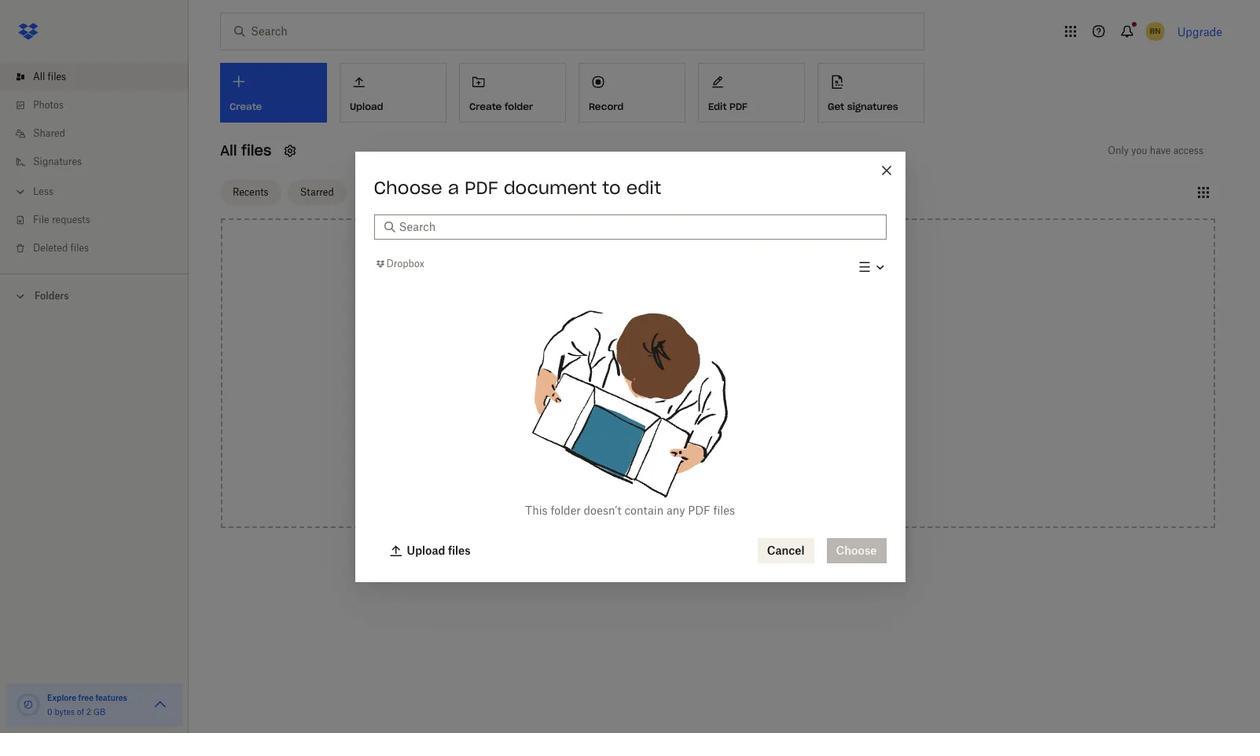 Task type: vqa. For each thing, say whether or not it's contained in the screenshot.
• within the 52f9044b7e2655d…ithin_1536_1152 WEBP • 110.01 KB
no



Task type: describe. For each thing, give the bounding box(es) containing it.
1 vertical spatial to
[[733, 373, 744, 386]]

2 vertical spatial pdf
[[688, 503, 710, 517]]

dropbox link
[[374, 256, 424, 272]]

2
[[86, 707, 91, 717]]

shared link
[[13, 119, 189, 148]]

only
[[1108, 145, 1129, 156]]

upload files button
[[380, 538, 480, 563]]

explore
[[47, 693, 76, 703]]

all files inside list item
[[33, 71, 66, 83]]

deleted files
[[33, 242, 89, 254]]

you
[[1131, 145, 1147, 156]]

choose
[[374, 176, 442, 198]]

access
[[1173, 145, 1204, 156]]

upgrade
[[1177, 25, 1222, 38]]

list containing all files
[[0, 53, 189, 274]]

edit
[[708, 100, 727, 112]]

deleted
[[33, 242, 68, 254]]

files inside button
[[448, 544, 471, 557]]

deleted files link
[[13, 234, 189, 263]]

file
[[33, 214, 49, 226]]

1 vertical spatial all files
[[220, 141, 272, 160]]

any
[[667, 503, 685, 517]]

explore free features 0 bytes of 2 gb
[[47, 693, 127, 717]]

document
[[504, 176, 597, 198]]

a
[[448, 176, 459, 198]]

upgrade link
[[1177, 25, 1222, 38]]

contain
[[624, 503, 664, 517]]

requests
[[52, 214, 90, 226]]

upload
[[407, 544, 445, 557]]

get
[[828, 100, 844, 112]]

choose a pdf document to edit dialog
[[355, 151, 905, 582]]

less image
[[13, 184, 28, 200]]

folder for create
[[505, 100, 533, 112]]

recents button
[[220, 180, 281, 205]]

pdf inside button
[[730, 100, 748, 112]]

starred
[[300, 186, 334, 198]]

only you have access
[[1108, 145, 1204, 156]]

Search text field
[[399, 218, 877, 235]]

drop files here to upload
[[654, 373, 782, 386]]

file requests link
[[13, 206, 189, 234]]

signatures
[[847, 100, 898, 112]]

1 vertical spatial pdf
[[465, 176, 498, 198]]

record button
[[579, 63, 685, 123]]

create
[[469, 100, 502, 112]]

features
[[95, 693, 127, 703]]

folders
[[35, 290, 69, 302]]

cancel
[[767, 544, 805, 557]]

folders button
[[0, 284, 189, 307]]

edit pdf
[[708, 100, 748, 112]]

create folder
[[469, 100, 533, 112]]



Task type: locate. For each thing, give the bounding box(es) containing it.
create folder button
[[459, 63, 566, 123]]

files right deleted
[[70, 242, 89, 254]]

cancel button
[[758, 538, 814, 563]]

files right any
[[713, 503, 735, 517]]

to left the edit
[[602, 176, 621, 198]]

this
[[525, 503, 548, 517]]

signatures
[[33, 156, 82, 167]]

folder right create
[[505, 100, 533, 112]]

have
[[1150, 145, 1171, 156]]

all files link
[[13, 63, 189, 91]]

files right upload
[[448, 544, 471, 557]]

all files list item
[[0, 63, 189, 91]]

0 horizontal spatial folder
[[505, 100, 533, 112]]

folder for this
[[551, 503, 581, 517]]

0 horizontal spatial all
[[33, 71, 45, 83]]

signatures link
[[13, 148, 189, 176]]

all
[[33, 71, 45, 83], [220, 141, 237, 160]]

quota usage element
[[16, 693, 41, 718]]

files
[[48, 71, 66, 83], [241, 141, 272, 160], [70, 242, 89, 254], [683, 373, 704, 386], [713, 503, 735, 517], [448, 544, 471, 557]]

1 horizontal spatial to
[[733, 373, 744, 386]]

all files
[[33, 71, 66, 83], [220, 141, 272, 160]]

files up "recents"
[[241, 141, 272, 160]]

0 vertical spatial all
[[33, 71, 45, 83]]

0 horizontal spatial to
[[602, 176, 621, 198]]

1 vertical spatial all
[[220, 141, 237, 160]]

all inside list item
[[33, 71, 45, 83]]

starred button
[[287, 180, 347, 205]]

of
[[77, 707, 84, 717]]

files inside list item
[[48, 71, 66, 83]]

1 vertical spatial folder
[[551, 503, 581, 517]]

here
[[707, 373, 730, 386]]

files left here
[[683, 373, 704, 386]]

1 horizontal spatial all
[[220, 141, 237, 160]]

get signatures button
[[818, 63, 924, 123]]

photos
[[33, 99, 64, 111]]

1 horizontal spatial folder
[[551, 503, 581, 517]]

pdf right a
[[465, 176, 498, 198]]

gb
[[93, 707, 105, 717]]

to right here
[[733, 373, 744, 386]]

0 vertical spatial pdf
[[730, 100, 748, 112]]

folder
[[505, 100, 533, 112], [551, 503, 581, 517]]

bytes
[[55, 707, 75, 717]]

less
[[33, 186, 53, 197]]

dropbox
[[386, 258, 424, 270]]

0 vertical spatial all files
[[33, 71, 66, 83]]

pdf right any
[[688, 503, 710, 517]]

to inside dialog
[[602, 176, 621, 198]]

folder inside choose a pdf document to edit dialog
[[551, 503, 581, 517]]

recents
[[233, 186, 269, 198]]

0
[[47, 707, 52, 717]]

0 vertical spatial to
[[602, 176, 621, 198]]

choose a pdf document to edit
[[374, 176, 661, 198]]

1 horizontal spatial pdf
[[688, 503, 710, 517]]

get signatures
[[828, 100, 898, 112]]

file requests
[[33, 214, 90, 226]]

folder right this
[[551, 503, 581, 517]]

doesn't
[[584, 503, 621, 517]]

edit pdf button
[[698, 63, 805, 123]]

all files up 'photos'
[[33, 71, 66, 83]]

upload files
[[407, 544, 471, 557]]

files up 'photos'
[[48, 71, 66, 83]]

2 horizontal spatial pdf
[[730, 100, 748, 112]]

shared
[[33, 127, 65, 139]]

all up 'photos'
[[33, 71, 45, 83]]

upload
[[747, 373, 782, 386]]

photos link
[[13, 91, 189, 119]]

1 horizontal spatial all files
[[220, 141, 272, 160]]

this folder doesn't contain any pdf files
[[525, 503, 735, 517]]

folder inside button
[[505, 100, 533, 112]]

0 vertical spatial folder
[[505, 100, 533, 112]]

dropbox image
[[13, 16, 44, 47]]

all up "recents"
[[220, 141, 237, 160]]

0 horizontal spatial all files
[[33, 71, 66, 83]]

pdf
[[730, 100, 748, 112], [465, 176, 498, 198], [688, 503, 710, 517]]

edit
[[626, 176, 661, 198]]

list
[[0, 53, 189, 274]]

free
[[78, 693, 94, 703]]

record
[[589, 100, 624, 112]]

to
[[602, 176, 621, 198], [733, 373, 744, 386]]

0 horizontal spatial pdf
[[465, 176, 498, 198]]

pdf right "edit"
[[730, 100, 748, 112]]

drop
[[654, 373, 680, 386]]

all files up "recents"
[[220, 141, 272, 160]]



